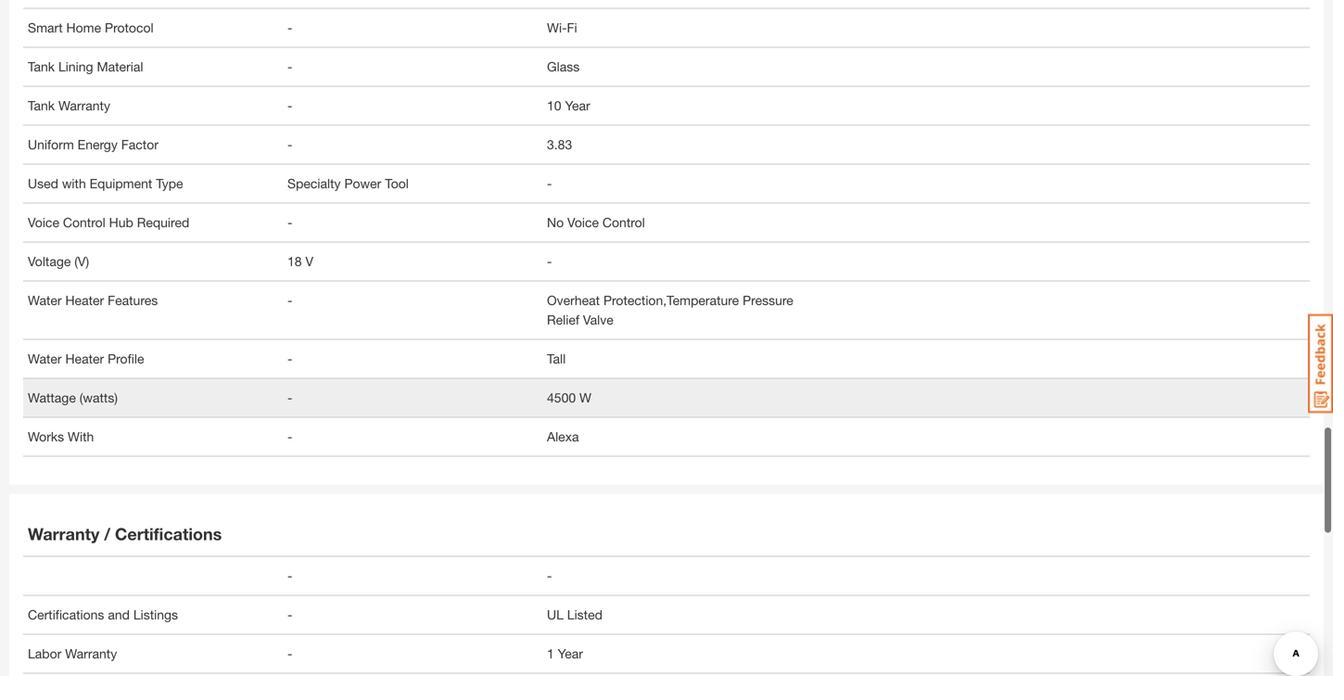 Task type: describe. For each thing, give the bounding box(es) containing it.
3.83
[[547, 137, 572, 152]]

1 vertical spatial warranty
[[28, 524, 100, 544]]

tool
[[385, 176, 409, 191]]

glass
[[547, 59, 580, 74]]

lining
[[58, 59, 93, 74]]

water heater profile
[[28, 351, 144, 366]]

ul listed
[[547, 607, 603, 622]]

/
[[104, 524, 110, 544]]

material
[[97, 59, 143, 74]]

profile
[[108, 351, 144, 366]]

protection,temperature
[[604, 293, 739, 308]]

tank for tank warranty
[[28, 98, 55, 113]]

listings
[[133, 607, 178, 622]]

with
[[68, 429, 94, 444]]

(v)
[[74, 254, 89, 269]]

fi
[[567, 20, 577, 35]]

used with equipment type
[[28, 176, 183, 191]]

ul
[[547, 607, 564, 622]]

wattage (watts)
[[28, 390, 118, 405]]

- for water heater features
[[287, 293, 293, 308]]

wi-
[[547, 20, 567, 35]]

year for 1 year
[[558, 646, 583, 661]]

specialty power tool
[[287, 176, 409, 191]]

no
[[547, 215, 564, 230]]

voice control hub required
[[28, 215, 189, 230]]

and
[[108, 607, 130, 622]]

home
[[66, 20, 101, 35]]

v
[[306, 254, 313, 269]]

relief
[[547, 312, 580, 327]]

- for water heater profile
[[287, 351, 293, 366]]

smart
[[28, 20, 63, 35]]

heater for profile
[[65, 351, 104, 366]]

water for water heater features
[[28, 293, 62, 308]]

labor warranty
[[28, 646, 117, 661]]

smart home protocol
[[28, 20, 154, 35]]

with
[[62, 176, 86, 191]]

0 horizontal spatial certifications
[[28, 607, 104, 622]]

warranty for labor
[[65, 646, 117, 661]]

certifications and listings
[[28, 607, 178, 622]]

2 voice from the left
[[568, 215, 599, 230]]

- for wattage (watts)
[[287, 390, 293, 405]]

type
[[156, 176, 183, 191]]

overheat protection,temperature pressure relief valve
[[547, 293, 794, 327]]

power
[[344, 176, 381, 191]]

(watts)
[[80, 390, 118, 405]]



Task type: locate. For each thing, give the bounding box(es) containing it.
uniform
[[28, 137, 74, 152]]

year right 1
[[558, 646, 583, 661]]

2 vertical spatial warranty
[[65, 646, 117, 661]]

1 vertical spatial tank
[[28, 98, 55, 113]]

0 vertical spatial warranty
[[58, 98, 110, 113]]

- for tank warranty
[[287, 98, 293, 113]]

- for uniform energy factor
[[287, 137, 293, 152]]

tank for tank lining material
[[28, 59, 55, 74]]

18 v
[[287, 254, 313, 269]]

features
[[108, 293, 158, 308]]

1 vertical spatial certifications
[[28, 607, 104, 622]]

uniform energy factor
[[28, 137, 158, 152]]

tank up uniform
[[28, 98, 55, 113]]

- for labor warranty
[[287, 646, 293, 661]]

- for works with
[[287, 429, 293, 444]]

w
[[580, 390, 592, 405]]

0 vertical spatial certifications
[[115, 524, 222, 544]]

10 year
[[547, 98, 590, 113]]

voltage
[[28, 254, 71, 269]]

heater
[[65, 293, 104, 308], [65, 351, 104, 366]]

1 year
[[547, 646, 583, 661]]

tank warranty
[[28, 98, 110, 113]]

18
[[287, 254, 302, 269]]

- for certifications and listings
[[287, 607, 293, 622]]

1 vertical spatial heater
[[65, 351, 104, 366]]

required
[[137, 215, 189, 230]]

10
[[547, 98, 562, 113]]

1 heater from the top
[[65, 293, 104, 308]]

listed
[[567, 607, 603, 622]]

certifications right the /
[[115, 524, 222, 544]]

2 control from the left
[[603, 215, 645, 230]]

- for voice control hub required
[[287, 215, 293, 230]]

- for tank lining material
[[287, 59, 293, 74]]

used
[[28, 176, 58, 191]]

0 vertical spatial water
[[28, 293, 62, 308]]

1 control from the left
[[63, 215, 105, 230]]

no voice control
[[547, 215, 645, 230]]

0 horizontal spatial voice
[[28, 215, 59, 230]]

certifications
[[115, 524, 222, 544], [28, 607, 104, 622]]

1 horizontal spatial certifications
[[115, 524, 222, 544]]

1
[[547, 646, 554, 661]]

warranty
[[58, 98, 110, 113], [28, 524, 100, 544], [65, 646, 117, 661]]

water heater features
[[28, 293, 158, 308]]

0 vertical spatial year
[[565, 98, 590, 113]]

1 voice from the left
[[28, 215, 59, 230]]

control left "hub"
[[63, 215, 105, 230]]

warranty for tank
[[58, 98, 110, 113]]

year right 10 at the left top of the page
[[565, 98, 590, 113]]

0 vertical spatial tank
[[28, 59, 55, 74]]

year
[[565, 98, 590, 113], [558, 646, 583, 661]]

heater up "wattage (watts)"
[[65, 351, 104, 366]]

voltage (v)
[[28, 254, 89, 269]]

4500
[[547, 390, 576, 405]]

0 vertical spatial heater
[[65, 293, 104, 308]]

warranty left the /
[[28, 524, 100, 544]]

1 horizontal spatial voice
[[568, 215, 599, 230]]

4500 w
[[547, 390, 592, 405]]

valve
[[583, 312, 614, 327]]

tall
[[547, 351, 566, 366]]

-
[[287, 20, 293, 35], [287, 59, 293, 74], [287, 98, 293, 113], [287, 137, 293, 152], [547, 176, 552, 191], [287, 215, 293, 230], [547, 254, 552, 269], [287, 293, 293, 308], [287, 351, 293, 366], [287, 390, 293, 405], [287, 429, 293, 444], [287, 568, 293, 583], [547, 568, 552, 583], [287, 607, 293, 622], [287, 646, 293, 661]]

water up 'wattage'
[[28, 351, 62, 366]]

1 tank from the top
[[28, 59, 55, 74]]

warranty down certifications and listings at the left bottom of page
[[65, 646, 117, 661]]

works with
[[28, 429, 94, 444]]

voice
[[28, 215, 59, 230], [568, 215, 599, 230]]

factor
[[121, 137, 158, 152]]

labor
[[28, 646, 61, 661]]

energy
[[78, 137, 118, 152]]

wi-fi
[[547, 20, 577, 35]]

- for -
[[547, 568, 552, 583]]

year for 10 year
[[565, 98, 590, 113]]

water
[[28, 293, 62, 308], [28, 351, 62, 366]]

feedback link image
[[1308, 313, 1334, 414]]

1 water from the top
[[28, 293, 62, 308]]

2 heater from the top
[[65, 351, 104, 366]]

water down voltage
[[28, 293, 62, 308]]

warranty / certifications
[[28, 524, 222, 544]]

wattage
[[28, 390, 76, 405]]

1 vertical spatial water
[[28, 351, 62, 366]]

protocol
[[105, 20, 154, 35]]

voice down used
[[28, 215, 59, 230]]

hub
[[109, 215, 133, 230]]

1 vertical spatial year
[[558, 646, 583, 661]]

control
[[63, 215, 105, 230], [603, 215, 645, 230]]

works
[[28, 429, 64, 444]]

tank left lining
[[28, 59, 55, 74]]

heater for features
[[65, 293, 104, 308]]

2 tank from the top
[[28, 98, 55, 113]]

- for smart home protocol
[[287, 20, 293, 35]]

warranty down tank lining material at the left top
[[58, 98, 110, 113]]

specialty
[[287, 176, 341, 191]]

control right no
[[603, 215, 645, 230]]

1 horizontal spatial control
[[603, 215, 645, 230]]

tank
[[28, 59, 55, 74], [28, 98, 55, 113]]

equipment
[[90, 176, 152, 191]]

water for water heater profile
[[28, 351, 62, 366]]

tank lining material
[[28, 59, 143, 74]]

overheat
[[547, 293, 600, 308]]

alexa
[[547, 429, 579, 444]]

voice right no
[[568, 215, 599, 230]]

2 water from the top
[[28, 351, 62, 366]]

certifications up labor warranty
[[28, 607, 104, 622]]

pressure
[[743, 293, 794, 308]]

0 horizontal spatial control
[[63, 215, 105, 230]]

heater down (v)
[[65, 293, 104, 308]]



Task type: vqa. For each thing, say whether or not it's contained in the screenshot.
third x from left
no



